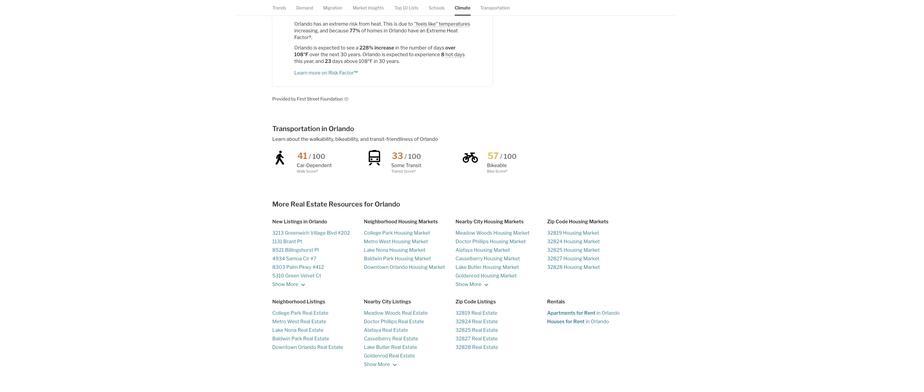 Task type: vqa. For each thing, say whether or not it's contained in the screenshot.
650
no



Task type: locate. For each thing, give the bounding box(es) containing it.
0 vertical spatial years.
[[348, 52, 362, 57]]

1 markets from the left
[[419, 219, 438, 225]]

college inside the college park housing market metro west housing market lake nona housing market baldwin park housing market downtown orlando housing market
[[364, 230, 381, 236]]

the right the about
[[301, 136, 309, 142]]

market down lake nona housing market link
[[415, 256, 431, 262]]

neighborhood inside neighborhood housing markets heading
[[364, 219, 397, 225]]

0 vertical spatial meadow
[[456, 230, 475, 236]]

1 horizontal spatial 100
[[409, 152, 421, 160]]

m for real
[[378, 362, 382, 367]]

32825 inside the "32819 housing market 32824 housing market 32825 housing market 32827 housing market 32828 housing market"
[[547, 247, 563, 253]]

100 for 33
[[409, 152, 421, 160]]

1 horizontal spatial ®
[[414, 169, 416, 174]]

alafaya real estate link
[[364, 326, 456, 335]]

city up the meadow woods housing market link
[[474, 219, 483, 225]]

zip inside zip code listings heading
[[456, 299, 463, 305]]

city up meadow woods real estate link
[[382, 299, 392, 305]]

pkwy
[[299, 264, 312, 270]]

0 horizontal spatial west
[[287, 319, 299, 325]]

west for housing
[[379, 239, 391, 245]]

ore down green
[[291, 282, 298, 287]]

doctor inside meadow woods housing market doctor phillips housing market alafaya housing market casselberry housing market lake butler housing market goldenrod housing market
[[456, 239, 472, 245]]

over
[[446, 45, 456, 51], [310, 52, 320, 57]]

heat
[[447, 28, 458, 34]]

score down bikeable
[[496, 169, 506, 174]]

1 horizontal spatial is
[[382, 52, 386, 57]]

neighborhood housing markets heading
[[364, 219, 456, 225]]

0 horizontal spatial neighborhood
[[272, 299, 306, 305]]

1 horizontal spatial downtown
[[364, 264, 389, 270]]

1 vertical spatial is
[[314, 45, 317, 51]]

meadow down nearby city listings
[[364, 310, 384, 316]]

to left "see"
[[341, 45, 346, 51]]

33
[[392, 151, 403, 161]]

0 vertical spatial over
[[446, 45, 456, 51]]

neighborhood listings
[[272, 299, 325, 305]]

expected down increase
[[387, 52, 408, 57]]

walkability,
[[310, 136, 334, 142]]

listings up 32819 real estate link
[[478, 299, 496, 305]]

5310 green velvet ct link
[[272, 272, 364, 280]]

1 horizontal spatial score
[[404, 169, 414, 174]]

1 vertical spatial transit
[[391, 169, 403, 174]]

the left number
[[401, 45, 408, 51]]

1 ® from the left
[[316, 169, 318, 174]]

west down neighborhood listings
[[287, 319, 299, 325]]

1 horizontal spatial nearby
[[456, 219, 473, 225]]

228
[[360, 45, 369, 51]]

0 vertical spatial 108
[[294, 52, 304, 57]]

zip
[[547, 219, 555, 225], [456, 299, 463, 305]]

30 up 'learn more on risk factor™' link
[[379, 58, 385, 64]]

100 up the dependent
[[313, 152, 325, 160]]

2 horizontal spatial show
[[456, 282, 469, 287]]

metro for metro west real estate
[[272, 319, 286, 325]]

butler for real
[[376, 344, 390, 350]]

alafaya inside meadow woods real estate doctor phillips real estate alafaya real estate casselberry real estate lake butler real estate goldenrod real estate
[[364, 327, 381, 333]]

100 up bikeable
[[504, 152, 517, 160]]

show m ore for housing
[[456, 282, 483, 287]]

housing inside neighborhood housing markets heading
[[398, 219, 418, 225]]

meadow woods housing market doctor phillips housing market alafaya housing market casselberry housing market lake butler housing market goldenrod housing market
[[456, 230, 530, 279]]

show m ore for 5310
[[272, 282, 299, 287]]

1 vertical spatial alafaya
[[364, 327, 381, 333]]

score
[[306, 169, 316, 174], [404, 169, 414, 174], [496, 169, 506, 174]]

2 ® from the left
[[414, 169, 416, 174]]

metro west real estate link
[[272, 318, 364, 326]]

metro inside college park real estate metro west real estate lake nona real estate baldwin park real estate downtown orlando real estate
[[272, 319, 286, 325]]

estate down 32824 real estate link
[[483, 327, 498, 333]]

meadow woods real estate link
[[364, 309, 456, 318]]

100 inside 33 / 100
[[409, 152, 421, 160]]

0 vertical spatial neighborhood
[[364, 219, 397, 225]]

2 vertical spatial and
[[360, 136, 369, 142]]

code inside heading
[[464, 299, 477, 305]]

learn
[[294, 70, 308, 76], [272, 136, 286, 142]]

1 horizontal spatial zip
[[547, 219, 555, 225]]

1 vertical spatial over
[[310, 52, 320, 57]]

0 horizontal spatial woods
[[385, 310, 401, 316]]

32819 down the zip code listings
[[456, 310, 471, 316]]

downtown inside college park real estate metro west real estate lake nona real estate baldwin park real estate downtown orlando real estate
[[272, 344, 297, 350]]

1 horizontal spatial woods
[[477, 230, 493, 236]]

1 vertical spatial city
[[382, 299, 392, 305]]

for
[[364, 200, 373, 208], [577, 310, 583, 316], [566, 319, 573, 325]]

0 vertical spatial expected
[[318, 45, 340, 51]]

casselberry for real
[[364, 336, 391, 342]]

1 vertical spatial years.
[[387, 58, 400, 64]]

/ inside 33 / 100
[[405, 152, 407, 160]]

the up 23
[[321, 52, 328, 57]]

butler inside meadow woods real estate doctor phillips real estate alafaya real estate casselberry real estate lake butler real estate goldenrod real estate
[[376, 344, 390, 350]]

metro for metro west housing market
[[364, 239, 378, 245]]

market up doctor phillips housing market link
[[513, 230, 530, 236]]

1 horizontal spatial expected
[[387, 52, 408, 57]]

housing inside zip code housing markets heading
[[569, 219, 588, 225]]

goldenrod for meadow woods housing market doctor phillips housing market alafaya housing market casselberry housing market lake butler housing market goldenrod housing market
[[456, 273, 480, 279]]

0 vertical spatial butler
[[468, 264, 482, 270]]

estate down baldwin park real estate link
[[329, 344, 343, 350]]

1 horizontal spatial the
[[321, 52, 328, 57]]

3 markets from the left
[[589, 219, 609, 225]]

1 vertical spatial college
[[272, 310, 290, 316]]

3 ® from the left
[[506, 169, 508, 174]]

markets for zip code housing markets
[[589, 219, 609, 225]]

2 horizontal spatial days
[[454, 52, 465, 57]]

1 horizontal spatial baldwin
[[364, 256, 382, 262]]

casselberry for housing
[[456, 256, 483, 262]]

schools
[[429, 5, 445, 10]]

downtown inside the college park housing market metro west housing market lake nona housing market baldwin park housing market downtown orlando housing market
[[364, 264, 389, 270]]

markets up 32819 housing market link
[[589, 219, 609, 225]]

0 horizontal spatial 32824
[[456, 319, 471, 325]]

estate
[[306, 200, 327, 208], [314, 310, 328, 316], [413, 310, 428, 316], [483, 310, 498, 316], [312, 319, 326, 325], [409, 319, 424, 325], [483, 319, 498, 325], [309, 327, 324, 333], [393, 327, 408, 333], [483, 327, 498, 333], [314, 336, 329, 342], [404, 336, 418, 342], [483, 336, 498, 342], [329, 344, 343, 350], [402, 344, 417, 350], [483, 344, 498, 350], [400, 353, 415, 359]]

1 score from the left
[[306, 169, 316, 174]]

/ right 41
[[309, 152, 311, 160]]

0 horizontal spatial learn
[[272, 136, 286, 142]]

rentals heading
[[547, 299, 639, 305]]

32824 inside the "32819 housing market 32824 housing market 32825 housing market 32827 housing market 32828 housing market"
[[547, 239, 563, 245]]

0 horizontal spatial show m ore
[[272, 282, 299, 287]]

0 horizontal spatial downtown
[[272, 344, 297, 350]]

market down the casselberry housing market link on the bottom
[[503, 264, 519, 270]]

® down the dependent
[[316, 169, 318, 174]]

/ right the 57
[[500, 152, 503, 160]]

nona inside the college park housing market metro west housing market lake nona housing market baldwin park housing market downtown orlando housing market
[[376, 247, 388, 253]]

32819 down zip code housing markets
[[547, 230, 562, 236]]

1 horizontal spatial college
[[364, 230, 381, 236]]

listings inside zip code listings heading
[[478, 299, 496, 305]]

college right "#202"
[[364, 230, 381, 236]]

phillips down nearby city housing markets
[[473, 239, 489, 245]]

0 vertical spatial casselberry
[[456, 256, 483, 262]]

samoa
[[286, 256, 302, 262]]

ore down the goldenrod real estate link
[[382, 362, 390, 367]]

phillips inside meadow woods real estate doctor phillips real estate alafaya real estate casselberry real estate lake butler real estate goldenrod real estate
[[381, 319, 397, 325]]

2 horizontal spatial ®
[[506, 169, 508, 174]]

risk
[[329, 70, 338, 76]]

1 vertical spatial woods
[[385, 310, 401, 316]]

velvet
[[300, 273, 315, 279]]

0 vertical spatial code
[[556, 219, 568, 225]]

college park housing market link
[[364, 229, 456, 238]]

to down number
[[409, 52, 414, 57]]

lake inside college park real estate metro west real estate lake nona real estate baldwin park real estate downtown orlando real estate
[[272, 327, 284, 333]]

doctor inside meadow woods real estate doctor phillips real estate alafaya real estate casselberry real estate lake butler real estate goldenrod real estate
[[364, 319, 380, 325]]

and left 23
[[316, 58, 324, 64]]

score inside bikeable bike score ®
[[496, 169, 506, 174]]

1 vertical spatial meadow
[[364, 310, 384, 316]]

1 horizontal spatial show m ore
[[364, 362, 391, 367]]

rent down apartments
[[574, 319, 585, 325]]

neighborhood inside neighborhood listings heading
[[272, 299, 306, 305]]

bikeable bike score ®
[[487, 163, 508, 174]]

ore for housing
[[474, 282, 482, 287]]

nona down "metro west real estate" link
[[285, 327, 297, 333]]

3 / from the left
[[500, 152, 503, 160]]

lake inside the college park housing market metro west housing market lake nona housing market baldwin park housing market downtown orlando housing market
[[364, 247, 375, 253]]

1 horizontal spatial learn
[[294, 70, 308, 76]]

nearby for nearby city listings
[[364, 299, 381, 305]]

1 horizontal spatial meadow
[[456, 230, 475, 236]]

city for housing
[[474, 219, 483, 225]]

32828 for 32819 real estate 32824 real estate 32825 real estate 32827 real estate 32828 real estate
[[456, 344, 471, 350]]

0 horizontal spatial alafaya
[[364, 327, 381, 333]]

metro inside the college park housing market metro west housing market lake nona housing market baldwin park housing market downtown orlando housing market
[[364, 239, 378, 245]]

1 vertical spatial the
[[321, 52, 328, 57]]

0 vertical spatial 32828
[[547, 264, 563, 270]]

listings up greenwich
[[284, 219, 303, 225]]

0 vertical spatial college
[[364, 230, 381, 236]]

code inside heading
[[556, 219, 568, 225]]

32827 for 32827 housing market
[[547, 256, 563, 262]]

goldenrod inside meadow woods housing market doctor phillips housing market alafaya housing market casselberry housing market lake butler housing market goldenrod housing market
[[456, 273, 480, 279]]

phillips inside meadow woods housing market doctor phillips housing market alafaya housing market casselberry housing market lake butler housing market goldenrod housing market
[[473, 239, 489, 245]]

1 horizontal spatial 108
[[359, 58, 368, 64]]

1 horizontal spatial markets
[[505, 219, 524, 225]]

woods inside meadow woods real estate doctor phillips real estate alafaya real estate casselberry real estate lake butler real estate goldenrod real estate
[[385, 310, 401, 316]]

goldenrod for meadow woods real estate doctor phillips real estate alafaya real estate casselberry real estate lake butler real estate goldenrod real estate
[[364, 353, 388, 359]]

0 horizontal spatial over
[[310, 52, 320, 57]]

32827 inside 32819 real estate 32824 real estate 32825 real estate 32827 real estate 32828 real estate
[[456, 336, 471, 342]]

butler down the casselberry housing market link on the bottom
[[468, 264, 482, 270]]

0 horizontal spatial 30
[[341, 52, 347, 57]]

west
[[379, 239, 391, 245], [287, 319, 299, 325]]

and
[[320, 28, 328, 34], [316, 58, 324, 64], [360, 136, 369, 142]]

pl
[[315, 247, 319, 253]]

#7
[[311, 256, 316, 262]]

west for real
[[287, 319, 299, 325]]

100 inside 41 / 100
[[313, 152, 325, 160]]

1 horizontal spatial m
[[378, 362, 382, 367]]

score down the dependent
[[306, 169, 316, 174]]

neighborhood for real
[[272, 299, 306, 305]]

1 vertical spatial 32827
[[456, 336, 471, 342]]

1 vertical spatial neighborhood
[[272, 299, 306, 305]]

climate link
[[455, 0, 471, 16]]

ct
[[316, 273, 321, 279]]

years. down a
[[348, 52, 362, 57]]

nona for housing
[[376, 247, 388, 253]]

meadow down nearby city housing markets
[[456, 230, 475, 236]]

to up have
[[408, 21, 413, 27]]

next
[[329, 52, 339, 57]]

1 horizontal spatial show
[[364, 362, 377, 367]]

goldenrod inside meadow woods real estate doctor phillips real estate alafaya real estate casselberry real estate lake butler real estate goldenrod real estate
[[364, 353, 388, 359]]

transit down 33 / 100
[[406, 163, 422, 168]]

32827 real estate link
[[456, 335, 547, 343]]

because
[[329, 28, 349, 34]]

0 horizontal spatial 100
[[313, 152, 325, 160]]

neighborhood housing markets
[[364, 219, 438, 225]]

doctor for doctor phillips housing market
[[456, 239, 472, 245]]

code for listings
[[464, 299, 477, 305]]

ºf up year,
[[304, 52, 309, 57]]

meadow inside meadow woods real estate doctor phillips real estate alafaya real estate casselberry real estate lake butler real estate goldenrod real estate
[[364, 310, 384, 316]]

due
[[399, 21, 407, 27]]

park down lake nona housing market link
[[383, 256, 394, 262]]

an
[[323, 21, 328, 27], [420, 28, 426, 34]]

market up metro west housing market link
[[414, 230, 430, 236]]

code for housing
[[556, 219, 568, 225]]

32824
[[547, 239, 563, 245], [456, 319, 471, 325]]

nearby city housing markets heading
[[456, 219, 547, 225]]

32828
[[547, 264, 563, 270], [456, 344, 471, 350]]

32824 inside 32819 real estate 32824 real estate 32825 real estate 32827 real estate 32828 real estate
[[456, 319, 471, 325]]

and inside "orlando has an extreme risk from heat. this is due to "feels like" temperatures increasing, and because 77% of homes in orlando have"
[[320, 28, 328, 34]]

2 horizontal spatial ore
[[474, 282, 482, 287]]

2 horizontal spatial show m ore
[[456, 282, 483, 287]]

32824 real estate link
[[456, 318, 547, 326]]

8
[[441, 52, 445, 57]]

1 vertical spatial goldenrod
[[364, 353, 388, 359]]

® inside some transit transit score ®
[[414, 169, 416, 174]]

woods inside meadow woods housing market doctor phillips housing market alafaya housing market casselberry housing market lake butler housing market goldenrod housing market
[[477, 230, 493, 236]]

woods for housing
[[477, 230, 493, 236]]

estate down lake nona real estate link
[[314, 336, 329, 342]]

market down lake butler housing market link
[[501, 273, 517, 279]]

zip code housing markets
[[547, 219, 609, 225]]

1 vertical spatial transportation
[[272, 125, 320, 133]]

32819 for 32819 housing market 32824 housing market 32825 housing market 32827 housing market 32828 housing market
[[547, 230, 562, 236]]

listings up meadow woods real estate link
[[393, 299, 411, 305]]

1 vertical spatial for
[[577, 310, 583, 316]]

woods
[[477, 230, 493, 236], [385, 310, 401, 316]]

32824 down zip code housing markets
[[547, 239, 563, 245]]

estate down meadow woods real estate link
[[409, 319, 424, 325]]

expected up next
[[318, 45, 340, 51]]

factor™
[[339, 70, 358, 76]]

32819 inside 32819 real estate 32824 real estate 32825 real estate 32827 real estate 32828 real estate
[[456, 310, 471, 316]]

market down alafaya housing market link
[[504, 256, 520, 262]]

phillips for real
[[381, 319, 397, 325]]

1 vertical spatial downtown
[[272, 344, 297, 350]]

an inside an extreme heat factor®
[[420, 28, 426, 34]]

1 vertical spatial 108
[[359, 58, 368, 64]]

code
[[556, 219, 568, 225], [464, 299, 477, 305]]

1 100 from the left
[[313, 152, 325, 160]]

1 horizontal spatial goldenrod
[[456, 273, 480, 279]]

learn down this
[[294, 70, 308, 76]]

5310
[[272, 273, 284, 279]]

year,
[[304, 58, 315, 64]]

2 horizontal spatial of
[[428, 45, 433, 51]]

casselberry inside meadow woods housing market doctor phillips housing market alafaya housing market casselberry housing market lake butler housing market goldenrod housing market
[[456, 256, 483, 262]]

0 vertical spatial 32824
[[547, 239, 563, 245]]

meadow inside meadow woods housing market doctor phillips housing market alafaya housing market casselberry housing market lake butler housing market goldenrod housing market
[[456, 230, 475, 236]]

8521 billingshurst pl link
[[272, 246, 364, 255]]

west down the neighborhood housing markets
[[379, 239, 391, 245]]

zip inside zip code housing markets heading
[[547, 219, 555, 225]]

rent down rentals heading
[[584, 310, 596, 316]]

baldwin park housing market link
[[364, 255, 456, 263]]

1 horizontal spatial an
[[420, 28, 426, 34]]

1 horizontal spatial over
[[446, 45, 456, 51]]

markets
[[419, 219, 438, 225], [505, 219, 524, 225], [589, 219, 609, 225]]

meadow
[[456, 230, 475, 236], [364, 310, 384, 316]]

and down the has
[[320, 28, 328, 34]]

metro west housing market link
[[364, 238, 456, 246]]

1 vertical spatial casselberry
[[364, 336, 391, 342]]

0 vertical spatial doctor
[[456, 239, 472, 245]]

baldwin inside the college park housing market metro west housing market lake nona housing market baldwin park housing market downtown orlando housing market
[[364, 256, 382, 262]]

1 horizontal spatial transportation
[[480, 5, 510, 10]]

100 for 57
[[504, 152, 517, 160]]

neighborhood listings heading
[[272, 299, 364, 305]]

0 horizontal spatial nearby
[[364, 299, 381, 305]]

college inside college park real estate metro west real estate lake nona real estate baldwin park real estate downtown orlando real estate
[[272, 310, 290, 316]]

100 inside 57 / 100
[[504, 152, 517, 160]]

market down 32825 housing market link
[[584, 256, 600, 262]]

meadow for meadow woods housing market doctor phillips housing market alafaya housing market casselberry housing market lake butler housing market goldenrod housing market
[[456, 230, 475, 236]]

city
[[474, 219, 483, 225], [382, 299, 392, 305]]

m
[[286, 282, 291, 287], [470, 282, 474, 287], [378, 362, 382, 367]]

neighborhood for housing
[[364, 219, 397, 225]]

score inside some transit transit score ®
[[404, 169, 414, 174]]

ºf
[[304, 52, 309, 57], [368, 58, 373, 64]]

32828 inside 32819 real estate 32824 real estate 32825 real estate 32827 real estate 32828 real estate
[[456, 344, 471, 350]]

show m ore for real
[[364, 362, 391, 367]]

2 markets from the left
[[505, 219, 524, 225]]

2 / from the left
[[405, 152, 407, 160]]

1 vertical spatial 32819
[[456, 310, 471, 316]]

1 vertical spatial to
[[341, 45, 346, 51]]

"feels
[[414, 21, 427, 27]]

®
[[316, 169, 318, 174], [414, 169, 416, 174], [506, 169, 508, 174]]

downtown orlando real estate link
[[272, 343, 364, 352]]

west inside the college park housing market metro west housing market lake nona housing market baldwin park housing market downtown orlando housing market
[[379, 239, 391, 245]]

30 right next
[[341, 52, 347, 57]]

2 score from the left
[[404, 169, 414, 174]]

lake inside meadow woods housing market doctor phillips housing market alafaya housing market casselberry housing market lake butler housing market goldenrod housing market
[[456, 264, 467, 270]]

0 horizontal spatial baldwin
[[272, 336, 291, 342]]

transportation for transportation
[[480, 5, 510, 10]]

is up year,
[[314, 45, 317, 51]]

alafaya for alafaya housing market
[[456, 247, 473, 253]]

2 100 from the left
[[409, 152, 421, 160]]

doctor
[[456, 239, 472, 245], [364, 319, 380, 325]]

estate down casselberry real estate 'link'
[[402, 344, 417, 350]]

1 vertical spatial nona
[[285, 327, 297, 333]]

1 vertical spatial zip
[[456, 299, 463, 305]]

transportation link
[[480, 0, 510, 16]]

is left due
[[394, 21, 398, 27]]

in inside the new listings in orlando heading
[[304, 219, 308, 225]]

0 vertical spatial woods
[[477, 230, 493, 236]]

show for meadow woods housing market doctor phillips housing market alafaya housing market casselberry housing market lake butler housing market goldenrod housing market
[[456, 282, 469, 287]]

2 horizontal spatial markets
[[589, 219, 609, 225]]

/ inside 41 / 100
[[309, 152, 311, 160]]

zip for zip code listings
[[456, 299, 463, 305]]

metro
[[364, 239, 378, 245], [272, 319, 286, 325]]

32828 for 32819 housing market 32824 housing market 32825 housing market 32827 housing market 32828 housing market
[[547, 264, 563, 270]]

market down college park housing market link
[[412, 239, 428, 245]]

32827 for 32827 real estate
[[456, 336, 471, 342]]

of inside orlando is expected to see a 228 % increase in the number of days over 108 ºf over the next 30 years. orlando is expected to experience 8 hot days this year, and 23 days above 108 ºf in 30 years.
[[428, 45, 433, 51]]

new
[[272, 219, 283, 225]]

nona down metro west housing market link
[[376, 247, 388, 253]]

32827 inside the "32819 housing market 32824 housing market 32825 housing market 32827 housing market 32828 housing market"
[[547, 256, 563, 262]]

1 horizontal spatial ore
[[382, 362, 390, 367]]

more
[[309, 70, 321, 76]]

lake nona housing market link
[[364, 246, 456, 255]]

/ for 41
[[309, 152, 311, 160]]

32819 housing market 32824 housing market 32825 housing market 32827 housing market 32828 housing market
[[547, 230, 600, 270]]

1 horizontal spatial phillips
[[473, 239, 489, 245]]

market insights link
[[353, 0, 384, 16]]

32828 inside the "32819 housing market 32824 housing market 32825 housing market 32827 housing market 32828 housing market"
[[547, 264, 563, 270]]

® inside the "car-dependent walk score ®"
[[316, 169, 318, 174]]

years. up 'learn more on risk factor™' link
[[387, 58, 400, 64]]

markets up college park housing market link
[[419, 219, 438, 225]]

alafaya inside meadow woods housing market doctor phillips housing market alafaya housing market casselberry housing market lake butler housing market goldenrod housing market
[[456, 247, 473, 253]]

college park real estate metro west real estate lake nona real estate baldwin park real estate downtown orlando real estate
[[272, 310, 343, 350]]

1 horizontal spatial years.
[[387, 58, 400, 64]]

1 / from the left
[[309, 152, 311, 160]]

some
[[391, 163, 405, 168]]

days right hot
[[454, 52, 465, 57]]

1 horizontal spatial of
[[414, 136, 419, 142]]

57 / 100
[[488, 151, 517, 161]]

32825 inside 32819 real estate 32824 real estate 32825 real estate 32827 real estate 32828 real estate
[[456, 327, 471, 333]]

0 vertical spatial of
[[361, 28, 366, 34]]

zip code listings heading
[[456, 299, 547, 305]]

casselberry inside meadow woods real estate doctor phillips real estate alafaya real estate casselberry real estate lake butler real estate goldenrod real estate
[[364, 336, 391, 342]]

3 score from the left
[[496, 169, 506, 174]]

green
[[285, 273, 299, 279]]

listings up college park real estate link
[[307, 299, 325, 305]]

3213 greenwich village blvd #202 link
[[272, 229, 364, 238]]

college
[[364, 230, 381, 236], [272, 310, 290, 316]]

market down "32827 housing market" link
[[584, 264, 600, 270]]

car-dependent walk score ®
[[297, 163, 332, 174]]

new listings in orlando heading
[[272, 219, 364, 225]]

0 vertical spatial zip
[[547, 219, 555, 225]]

® down bikeable
[[506, 169, 508, 174]]

0 horizontal spatial expected
[[318, 45, 340, 51]]

learn for learn about the walkability, bikeability, and transit-friendliness of orlando
[[272, 136, 286, 142]]

is down increase
[[382, 52, 386, 57]]

college down neighborhood listings
[[272, 310, 290, 316]]

1 vertical spatial an
[[420, 28, 426, 34]]

/ right 33
[[405, 152, 407, 160]]

west inside college park real estate metro west real estate lake nona real estate baldwin park real estate downtown orlando real estate
[[287, 319, 299, 325]]

baldwin inside college park real estate metro west real estate lake nona real estate baldwin park real estate downtown orlando real estate
[[272, 336, 291, 342]]

estate down doctor phillips real estate link
[[393, 327, 408, 333]]

32824 down the zip code listings
[[456, 319, 471, 325]]

meadow woods housing market link
[[456, 229, 547, 238]]

baldwin for baldwin park housing market
[[364, 256, 382, 262]]

listings inside neighborhood listings heading
[[307, 299, 325, 305]]

butler
[[468, 264, 482, 270], [376, 344, 390, 350]]

for down apartments
[[566, 319, 573, 325]]

® down 33 / 100
[[414, 169, 416, 174]]

nona
[[376, 247, 388, 253], [285, 327, 297, 333]]

0 horizontal spatial doctor
[[364, 319, 380, 325]]

listings inside the new listings in orlando heading
[[284, 219, 303, 225]]

32828 housing market link
[[547, 263, 639, 272]]

/ inside 57 / 100
[[500, 152, 503, 160]]

an right the has
[[323, 21, 328, 27]]

transit down some
[[391, 169, 403, 174]]

1131 brant pt link
[[272, 238, 364, 246]]

1 vertical spatial 32824
[[456, 319, 471, 325]]

markets up the meadow woods housing market link
[[505, 219, 524, 225]]

increase
[[375, 45, 394, 51]]

100 for 41
[[313, 152, 325, 160]]

3 100 from the left
[[504, 152, 517, 160]]

baldwin for baldwin park real estate
[[272, 336, 291, 342]]

woods for real
[[385, 310, 401, 316]]

0 horizontal spatial zip
[[456, 299, 463, 305]]

32819 inside the "32819 housing market 32824 housing market 32825 housing market 32827 housing market 32828 housing market"
[[547, 230, 562, 236]]

0 horizontal spatial ®
[[316, 169, 318, 174]]

risk
[[350, 21, 358, 27]]

over up year,
[[310, 52, 320, 57]]

learn left the about
[[272, 136, 286, 142]]

market up 32824 housing market link
[[583, 230, 599, 236]]

days up 8
[[434, 45, 444, 51]]

in
[[384, 28, 388, 34], [395, 45, 400, 51], [374, 58, 378, 64], [322, 125, 327, 133], [304, 219, 308, 225], [597, 310, 601, 316], [586, 319, 590, 325]]

0 vertical spatial metro
[[364, 239, 378, 245]]

new listings in orlando
[[272, 219, 327, 225]]

butler inside meadow woods housing market doctor phillips housing market alafaya housing market casselberry housing market lake butler housing market goldenrod housing market
[[468, 264, 482, 270]]

of up experience
[[428, 45, 433, 51]]

nona inside college park real estate metro west real estate lake nona real estate baldwin park real estate downtown orlando real estate
[[285, 327, 297, 333]]

score inside the "car-dependent walk score ®"
[[306, 169, 316, 174]]

butler down casselberry real estate 'link'
[[376, 344, 390, 350]]

ore for 5310
[[291, 282, 298, 287]]

show for meadow woods real estate doctor phillips real estate alafaya real estate casselberry real estate lake butler real estate goldenrod real estate
[[364, 362, 377, 367]]



Task type: describe. For each thing, give the bounding box(es) containing it.
0 vertical spatial rent
[[584, 310, 596, 316]]

32825 for 32825 housing market
[[547, 247, 563, 253]]

park down lake nona real estate link
[[292, 336, 302, 342]]

1 horizontal spatial 30
[[379, 58, 385, 64]]

from
[[359, 21, 370, 27]]

#412
[[313, 264, 324, 270]]

doctor for doctor phillips real estate
[[364, 319, 380, 325]]

3213 greenwich village blvd #202 1131 brant pt 8521 billingshurst pl 4934 samoa cir #7 8303 palm pkwy #412 5310 green velvet ct
[[272, 230, 350, 279]]

0 horizontal spatial years.
[[348, 52, 362, 57]]

57
[[488, 151, 499, 161]]

nearby city housing markets
[[456, 219, 524, 225]]

market down metro west housing market link
[[409, 247, 426, 253]]

college for college park real estate metro west real estate lake nona real estate baldwin park real estate downtown orlando real estate
[[272, 310, 290, 316]]

nearby city listings
[[364, 299, 411, 305]]

32824 housing market link
[[547, 238, 639, 246]]

heat factor score logo image
[[294, 0, 470, 16]]

1 vertical spatial expected
[[387, 52, 408, 57]]

brant
[[283, 239, 296, 245]]

is inside "orlando has an extreme risk from heat. this is due to "feels like" temperatures increasing, and because 77% of homes in orlando have"
[[394, 21, 398, 27]]

32819 for 32819 real estate 32824 real estate 32825 real estate 32827 real estate 32828 real estate
[[456, 310, 471, 316]]

village
[[311, 230, 326, 236]]

/ for 33
[[405, 152, 407, 160]]

zip code housing markets heading
[[547, 219, 639, 225]]

32824 for 32824 real estate
[[456, 319, 471, 325]]

m for housing
[[470, 282, 474, 287]]

estate down lake butler real estate link
[[400, 353, 415, 359]]

some transit transit score ®
[[391, 163, 422, 174]]

score for 41
[[306, 169, 316, 174]]

estate down college park real estate link
[[312, 319, 326, 325]]

extreme
[[329, 21, 348, 27]]

estate down alafaya real estate link
[[404, 336, 418, 342]]

college park housing market metro west housing market lake nona housing market baldwin park housing market downtown orlando housing market
[[364, 230, 445, 270]]

street
[[307, 96, 320, 101]]

0 horizontal spatial transit
[[391, 169, 403, 174]]

insights
[[368, 5, 384, 10]]

trends link
[[272, 0, 286, 16]]

downtown for college park real estate metro west real estate lake nona real estate baldwin park real estate downtown orlando real estate
[[272, 344, 297, 350]]

estate up "metro west real estate" link
[[314, 310, 328, 316]]

77%
[[350, 28, 360, 34]]

blvd
[[327, 230, 337, 236]]

alafaya housing market link
[[456, 246, 547, 255]]

phillips for housing
[[473, 239, 489, 245]]

market down baldwin park housing market link
[[429, 264, 445, 270]]

lake butler real estate link
[[364, 343, 456, 352]]

32828 real estate link
[[456, 343, 547, 352]]

above
[[344, 58, 358, 64]]

park down the neighborhood housing markets
[[382, 230, 393, 236]]

top 10 lists
[[395, 5, 418, 10]]

lake butler housing market link
[[456, 263, 547, 272]]

market left 'insights' at top
[[353, 5, 367, 10]]

41
[[297, 151, 307, 161]]

lake inside meadow woods real estate doctor phillips real estate alafaya real estate casselberry real estate lake butler real estate goldenrod real estate
[[364, 344, 375, 350]]

32824 for 32824 housing market
[[547, 239, 563, 245]]

nona for real
[[285, 327, 297, 333]]

orlando has an extreme risk from heat. this is due to "feels like" temperatures increasing, and because 77% of homes in orlando have
[[294, 21, 470, 34]]

estate down 32827 real estate "link"
[[483, 344, 498, 350]]

an inside "orlando has an extreme risk from heat. this is due to "feels like" temperatures increasing, and because 77% of homes in orlando have"
[[323, 21, 328, 27]]

lake nona real estate link
[[272, 326, 364, 335]]

migration
[[323, 5, 342, 10]]

transportation for transportation in orlando
[[272, 125, 320, 133]]

goldenrod housing market link
[[456, 272, 547, 280]]

of inside "orlando has an extreme risk from heat. this is due to "feels like" temperatures increasing, and because 77% of homes in orlando have"
[[361, 28, 366, 34]]

market down 32824 housing market link
[[584, 247, 600, 253]]

estate down 32819 real estate link
[[483, 319, 498, 325]]

by
[[291, 96, 296, 101]]

® for 41
[[316, 169, 318, 174]]

billingshurst
[[285, 247, 313, 253]]

orlando inside the college park housing market metro west housing market lake nona housing market baldwin park housing market downtown orlando housing market
[[390, 264, 408, 270]]

downtown orlando housing market link
[[364, 263, 456, 272]]

8521
[[272, 247, 284, 253]]

dependent
[[306, 163, 332, 168]]

2 horizontal spatial for
[[577, 310, 583, 316]]

markets for nearby city housing markets
[[505, 219, 524, 225]]

8303 palm pkwy #412 link
[[272, 263, 364, 272]]

extreme
[[427, 28, 446, 34]]

bikeable
[[487, 163, 507, 168]]

hot
[[446, 52, 453, 57]]

casselberry housing market link
[[456, 255, 547, 263]]

this
[[294, 58, 303, 64]]

and inside orlando is expected to see a 228 % increase in the number of days over 108 ºf over the next 30 years. orlando is expected to experience 8 hot days this year, and 23 days above 108 ºf in 30 years.
[[316, 58, 324, 64]]

migration link
[[323, 0, 342, 16]]

rentals
[[547, 299, 565, 305]]

apartments
[[547, 310, 576, 316]]

in inside "orlando has an extreme risk from heat. this is due to "feels like" temperatures increasing, and because 77% of homes in orlando have"
[[384, 28, 388, 34]]

0 horizontal spatial ºf
[[304, 52, 309, 57]]

number
[[409, 45, 427, 51]]

trends
[[272, 5, 286, 10]]

city for listings
[[382, 299, 392, 305]]

® inside bikeable bike score ®
[[506, 169, 508, 174]]

demand
[[296, 5, 313, 10]]

college for college park housing market metro west housing market lake nona housing market baldwin park housing market downtown orlando housing market
[[364, 230, 381, 236]]

23
[[325, 58, 331, 64]]

nearby city listings heading
[[364, 299, 456, 305]]

1 horizontal spatial transit
[[406, 163, 422, 168]]

/ for 57
[[500, 152, 503, 160]]

to inside "orlando has an extreme risk from heat. this is due to "feels like" temperatures increasing, and because 77% of homes in orlando have"
[[408, 21, 413, 27]]

0 horizontal spatial is
[[314, 45, 317, 51]]

0 vertical spatial for
[[364, 200, 373, 208]]

doctor phillips housing market link
[[456, 238, 547, 246]]

learn about the walkability, bikeability, and transit-friendliness of orlando
[[272, 136, 438, 142]]

® for 33
[[414, 169, 416, 174]]

downtown for college park housing market metro west housing market lake nona housing market baldwin park housing market downtown orlando housing market
[[364, 264, 389, 270]]

experience
[[415, 52, 440, 57]]

8303
[[272, 264, 285, 270]]

listings inside nearby city listings heading
[[393, 299, 411, 305]]

climate
[[455, 5, 471, 10]]

butler for housing
[[468, 264, 482, 270]]

ore for real
[[382, 362, 390, 367]]

2 vertical spatial of
[[414, 136, 419, 142]]

have
[[408, 28, 419, 34]]

1 vertical spatial ºf
[[368, 58, 373, 64]]

32819 housing market link
[[547, 229, 639, 238]]

2 vertical spatial to
[[409, 52, 414, 57]]

housing inside nearby city housing markets heading
[[484, 219, 503, 225]]

heat.
[[371, 21, 382, 27]]

estate down "metro west real estate" link
[[309, 327, 324, 333]]

learn for learn more on risk factor™
[[294, 70, 308, 76]]

orlando inside college park real estate metro west real estate lake nona real estate baldwin park real estate downtown orlando real estate
[[298, 344, 316, 350]]

has
[[314, 21, 322, 27]]

zip code listings
[[456, 299, 496, 305]]

32819 real estate link
[[456, 309, 547, 318]]

estate down 32825 real estate link
[[483, 336, 498, 342]]

estate up the new listings in orlando heading
[[306, 200, 327, 208]]

0 vertical spatial 30
[[341, 52, 347, 57]]

learn more on risk factor™ link
[[294, 70, 470, 76]]

41 / 100
[[297, 151, 325, 161]]

estate up doctor phillips real estate link
[[413, 310, 428, 316]]

market down the meadow woods housing market link
[[510, 239, 526, 245]]

m for 5310
[[286, 282, 291, 287]]

palm
[[286, 264, 298, 270]]

score for 33
[[404, 169, 414, 174]]

like"
[[428, 21, 438, 27]]

0 vertical spatial the
[[401, 45, 408, 51]]

increasing,
[[294, 28, 319, 34]]

pt
[[297, 239, 302, 245]]

park down neighborhood listings
[[291, 310, 301, 316]]

nearby for nearby city housing markets
[[456, 219, 473, 225]]

meadow woods real estate doctor phillips real estate alafaya real estate casselberry real estate lake butler real estate goldenrod real estate
[[364, 310, 428, 359]]

1 vertical spatial rent
[[574, 319, 585, 325]]

zip for zip code housing markets
[[547, 219, 555, 225]]

car-
[[297, 163, 306, 168]]

friendliness
[[387, 136, 413, 142]]

market down 32819 housing market link
[[584, 239, 600, 245]]

32825 real estate link
[[456, 326, 547, 335]]

meadow for meadow woods real estate doctor phillips real estate alafaya real estate casselberry real estate lake butler real estate goldenrod real estate
[[364, 310, 384, 316]]

market down doctor phillips housing market link
[[494, 247, 510, 253]]

orlando inside heading
[[309, 219, 327, 225]]

#202
[[338, 230, 350, 236]]

0 horizontal spatial the
[[301, 136, 309, 142]]

more real estate resources for orlando
[[272, 200, 400, 208]]

about
[[287, 136, 300, 142]]

provided
[[272, 96, 290, 101]]

cir
[[303, 256, 310, 262]]

estate up 32824 real estate link
[[483, 310, 498, 316]]

walk
[[297, 169, 305, 174]]

4934
[[272, 256, 285, 262]]

show for 3213 greenwich village blvd #202 1131 brant pt 8521 billingshurst pl 4934 samoa cir #7 8303 palm pkwy #412 5310 green velvet ct
[[272, 282, 285, 287]]

foundation
[[320, 96, 343, 101]]

top 10 lists link
[[395, 0, 418, 16]]

1 vertical spatial days
[[454, 52, 465, 57]]

32825 for 32825 real estate
[[456, 327, 471, 333]]

2 vertical spatial for
[[566, 319, 573, 325]]

demand link
[[296, 0, 313, 16]]

3213
[[272, 230, 284, 236]]

1 horizontal spatial days
[[434, 45, 444, 51]]

top
[[395, 5, 402, 10]]

alafaya for alafaya real estate
[[364, 327, 381, 333]]

2 vertical spatial is
[[382, 52, 386, 57]]

2 vertical spatial days
[[332, 58, 343, 64]]

bike
[[487, 169, 495, 174]]



